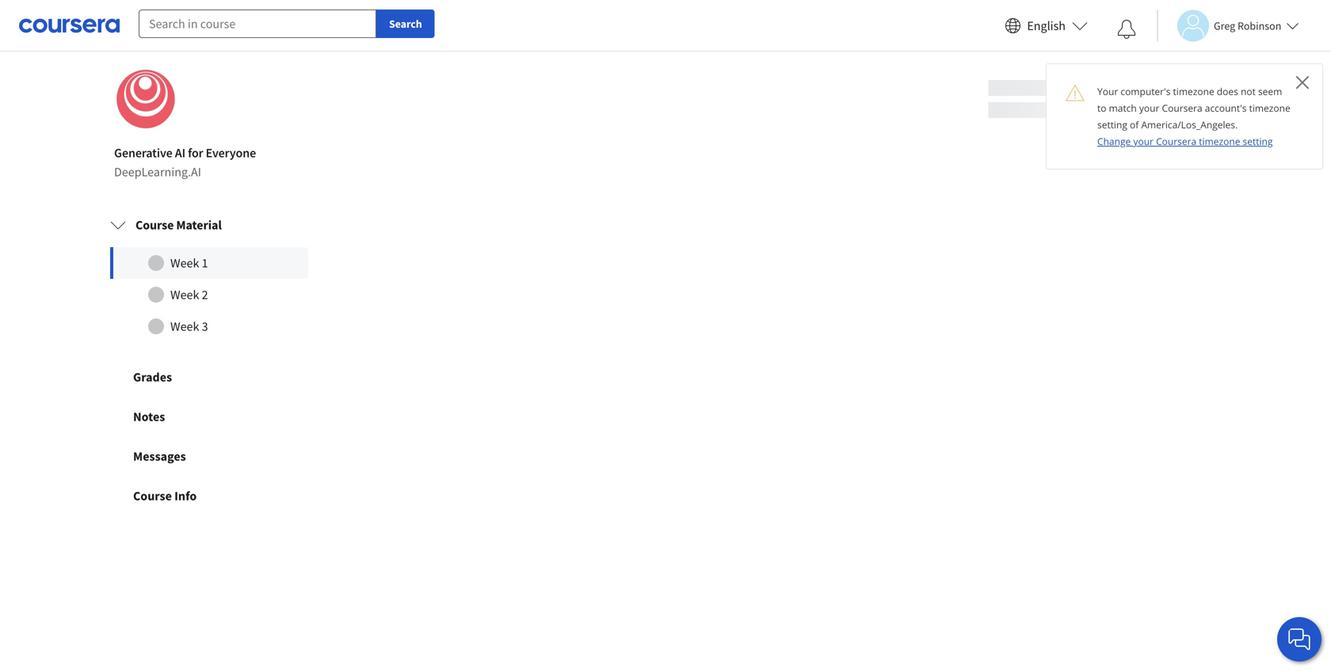 Task type: locate. For each thing, give the bounding box(es) containing it.
greg robinson button
[[1157, 10, 1299, 42]]

your down of
[[1133, 135, 1154, 148]]

timezone down 'seem'
[[1249, 101, 1291, 114]]

computer's
[[1121, 85, 1171, 98]]

week left the 2
[[170, 287, 199, 303]]

grades link
[[95, 358, 323, 397]]

week left 1
[[170, 255, 199, 271]]

search button
[[376, 10, 435, 38]]

0 vertical spatial coursera
[[1162, 101, 1203, 114]]

1 week from the top
[[170, 255, 199, 271]]

0 horizontal spatial setting
[[1097, 118, 1127, 131]]

✕
[[1295, 69, 1310, 95]]

1 vertical spatial course
[[133, 488, 172, 504]]

account's
[[1205, 101, 1247, 114]]

to
[[1097, 101, 1107, 114]]

everyone
[[206, 145, 256, 161]]

change
[[1097, 135, 1131, 148]]

week
[[170, 255, 199, 271], [170, 287, 199, 303], [170, 319, 199, 335]]

setting down account's
[[1243, 135, 1273, 148]]

deeplearning.ai
[[114, 164, 201, 180]]

0 vertical spatial setting
[[1097, 118, 1127, 131]]

your
[[1097, 85, 1118, 98]]

course info link
[[95, 476, 323, 516]]

timezone down account's
[[1199, 135, 1240, 148]]

does
[[1217, 85, 1238, 98]]

1 vertical spatial week
[[170, 287, 199, 303]]

week left 3
[[170, 319, 199, 335]]

2 week from the top
[[170, 287, 199, 303]]

warning image
[[1066, 83, 1085, 102]]

2 vertical spatial week
[[170, 319, 199, 335]]

course material
[[135, 217, 222, 233]]

english
[[1027, 18, 1066, 34]]

coursera down america/los_angeles. on the right of page
[[1156, 135, 1197, 148]]

grades
[[133, 369, 172, 385]]

match
[[1109, 101, 1137, 114]]

notes link
[[95, 397, 323, 437]]

course info
[[133, 488, 197, 504]]

course
[[135, 217, 174, 233], [133, 488, 172, 504]]

seem
[[1258, 85, 1282, 98]]

your
[[1139, 101, 1160, 114], [1133, 135, 1154, 148]]

notes
[[133, 409, 165, 425]]

ai
[[175, 145, 185, 161]]

week 2
[[170, 287, 208, 303]]

not
[[1241, 85, 1256, 98]]

✕ button
[[1295, 69, 1310, 95]]

setting up change
[[1097, 118, 1127, 131]]

timezone up america/los_angeles. on the right of page
[[1173, 85, 1214, 98]]

course left info
[[133, 488, 172, 504]]

coursera up america/los_angeles. on the right of page
[[1162, 101, 1203, 114]]

1 vertical spatial setting
[[1243, 135, 1273, 148]]

week 1 link
[[110, 247, 308, 279]]

0 vertical spatial timezone
[[1173, 85, 1214, 98]]

3 week from the top
[[170, 319, 199, 335]]

of
[[1130, 118, 1139, 131]]

3
[[202, 319, 208, 335]]

course inside dropdown button
[[135, 217, 174, 233]]

for
[[188, 145, 203, 161]]

course left material on the left of the page
[[135, 217, 174, 233]]

coursera
[[1162, 101, 1203, 114], [1156, 135, 1197, 148]]

english button
[[999, 0, 1094, 52]]

0 vertical spatial week
[[170, 255, 199, 271]]

1 horizontal spatial setting
[[1243, 135, 1273, 148]]

setting
[[1097, 118, 1127, 131], [1243, 135, 1273, 148]]

timezone
[[1173, 85, 1214, 98], [1249, 101, 1291, 114], [1199, 135, 1240, 148]]

2
[[202, 287, 208, 303]]

material
[[176, 217, 222, 233]]

your down computer's
[[1139, 101, 1160, 114]]

0 vertical spatial course
[[135, 217, 174, 233]]

coursera image
[[19, 13, 120, 38]]

week 2 link
[[110, 279, 308, 311]]

help center image
[[1290, 630, 1309, 649]]



Task type: vqa. For each thing, say whether or not it's contained in the screenshot.
the rightmost The Application
no



Task type: describe. For each thing, give the bounding box(es) containing it.
loading element
[[969, 61, 1223, 137]]

change your coursera timezone setting link
[[1097, 135, 1273, 148]]

chat with us image
[[1287, 627, 1312, 652]]

your computer's timezone does not seem to match your coursera account's timezone setting of america/los_angeles. change your coursera timezone setting
[[1097, 85, 1291, 148]]

week 1
[[170, 255, 208, 271]]

search
[[389, 17, 422, 31]]

2 vertical spatial timezone
[[1199, 135, 1240, 148]]

robinson
[[1238, 19, 1282, 33]]

week for week 1
[[170, 255, 199, 271]]

america/los_angeles.
[[1141, 118, 1238, 131]]

week for week 3
[[170, 319, 199, 335]]

1 vertical spatial timezone
[[1249, 101, 1291, 114]]

1 vertical spatial coursera
[[1156, 135, 1197, 148]]

course material button
[[97, 203, 321, 247]]

1
[[202, 255, 208, 271]]

messages link
[[95, 437, 323, 476]]

greg
[[1214, 19, 1235, 33]]

messages
[[133, 449, 186, 464]]

generative
[[114, 145, 172, 161]]

week 3 link
[[110, 311, 308, 342]]

show notifications image
[[1117, 20, 1136, 39]]

course for course info
[[133, 488, 172, 504]]

greg robinson
[[1214, 19, 1282, 33]]

timezone mismatch warning modal dialog
[[1046, 63, 1323, 170]]

1 vertical spatial your
[[1133, 135, 1154, 148]]

info
[[174, 488, 197, 504]]

week 3
[[170, 319, 208, 335]]

Search in course text field
[[139, 10, 376, 38]]

course for course material
[[135, 217, 174, 233]]

0 vertical spatial your
[[1139, 101, 1160, 114]]

deeplearning.ai image
[[114, 68, 177, 131]]

generative ai for everyone deeplearning.ai
[[114, 145, 256, 180]]

week for week 2
[[170, 287, 199, 303]]



